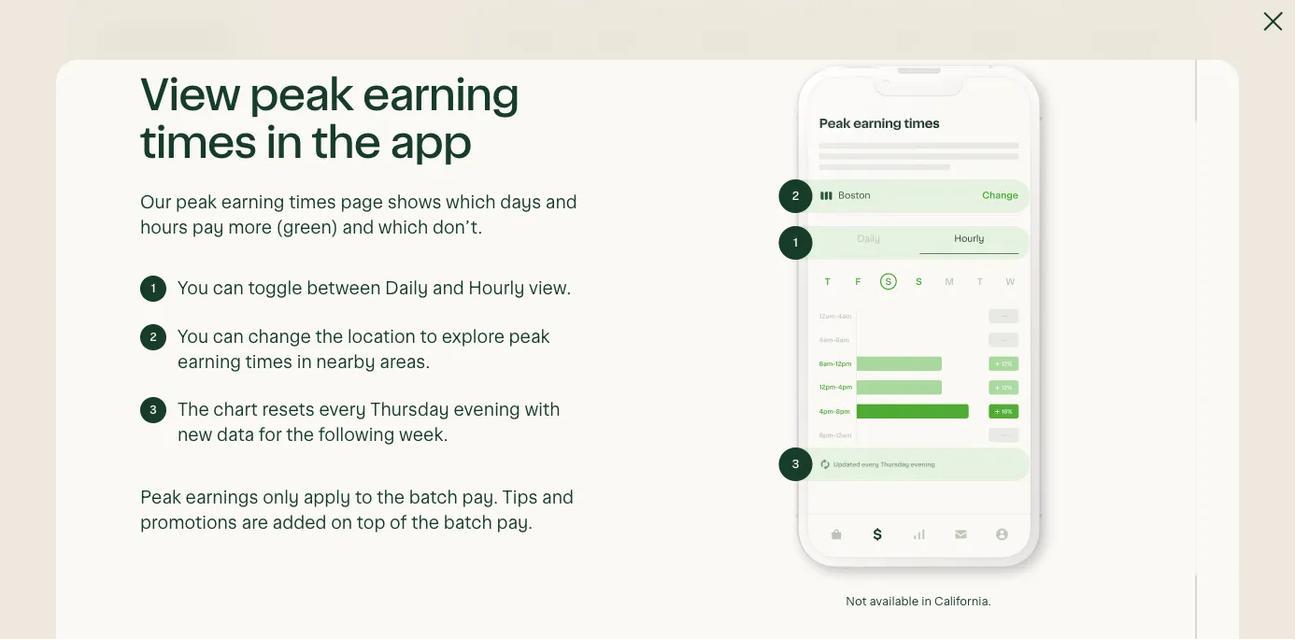 Task type: locate. For each thing, give the bounding box(es) containing it.
1 vertical spatial in
[[553, 169, 568, 188]]

can
[[303, 119, 334, 137], [198, 245, 229, 263], [213, 279, 244, 297], [213, 328, 244, 346]]

earning inside view peak earning times in the app
[[363, 73, 519, 118]]

up
[[585, 94, 606, 112]]

1 vertical spatial work
[[428, 245, 468, 263]]

app
[[390, 121, 472, 166]]

week, down area. at the top left
[[84, 245, 133, 263]]

week.
[[399, 426, 448, 444]]

which up don't.
[[446, 193, 496, 211]]

2 vertical spatial work
[[297, 315, 335, 331]]

times up in advance
[[233, 94, 280, 112]]

0 vertical spatial you
[[178, 279, 208, 297]]

earning inside the peak earning times page helps you plan your shopping up to a week in advance so you can choose which day(s) and hour(s) work best for you. the chart shows how batch pay will adjust across the week based on projected customer demand in your area. each week, we'll provide you with the details of which hours pay more per batch compared to the lowest paying hour that week, so you can shop during times that work best for you.
[[165, 94, 229, 112]]

earning down based on
[[221, 193, 285, 211]]

times down toggle
[[250, 315, 294, 331]]

hours down our
[[140, 218, 188, 237]]

chart up based on
[[275, 144, 319, 162]]

1 vertical spatial best
[[472, 245, 510, 263]]

view
[[140, 73, 240, 118]]

daily
[[385, 279, 428, 297]]

peak up in advance
[[120, 94, 161, 112]]

times up plan
[[413, 13, 554, 66]]

times down the change
[[245, 353, 293, 371]]

the left lowest
[[366, 220, 394, 238]]

0 horizontal spatial that
[[390, 245, 424, 263]]

evening
[[454, 401, 520, 419]]

week
[[98, 119, 143, 137], [177, 169, 221, 188]]

0 horizontal spatial best
[[129, 144, 167, 162]]

for
[[171, 144, 194, 162], [515, 245, 538, 263], [259, 426, 282, 444]]

location
[[348, 328, 416, 346]]

1 vertical spatial you
[[178, 328, 208, 346]]

0 horizontal spatial hours
[[140, 218, 188, 237]]

the inside the chart resets every thursday evening with new data for the following week.
[[286, 426, 314, 444]]

more
[[228, 218, 272, 237], [120, 220, 164, 238]]

0 vertical spatial week
[[98, 119, 143, 137]]

0 horizontal spatial shows
[[324, 144, 378, 162]]

1 horizontal spatial for
[[259, 426, 282, 444]]

page left the helps
[[285, 94, 327, 112]]

toggle
[[248, 279, 302, 297]]

week down in advance
[[177, 169, 221, 188]]

page for shows
[[341, 193, 383, 211]]

you up based on
[[267, 119, 299, 137]]

peak
[[250, 73, 353, 118], [120, 94, 161, 112], [176, 193, 217, 211], [147, 315, 185, 331], [509, 328, 550, 346]]

the inside the chart resets every thursday evening with new data for the following week.
[[178, 401, 209, 419]]

0 vertical spatial with
[[375, 195, 410, 213]]

added
[[272, 514, 327, 532]]

to
[[611, 94, 628, 112], [344, 220, 362, 238], [420, 328, 438, 346], [355, 488, 373, 507]]

to up areas.
[[420, 328, 438, 346]]

0 horizontal spatial the
[[84, 94, 116, 112]]

of right top
[[390, 514, 407, 532]]

during
[[280, 245, 334, 263]]

for down hour
[[515, 245, 538, 263]]

earnings
[[186, 488, 259, 507]]

1 horizontal spatial the
[[178, 401, 209, 419]]

tips
[[502, 488, 538, 507]]

best
[[129, 144, 167, 162], [472, 245, 510, 263]]

1 horizontal spatial shows
[[388, 193, 442, 211]]

week, up per
[[175, 195, 224, 213]]

1 vertical spatial chart
[[213, 401, 258, 419]]

in down the change
[[297, 353, 312, 371]]

peak up view
[[84, 13, 206, 66]]

0 vertical spatial for
[[171, 144, 194, 162]]

that down lowest
[[390, 245, 424, 263]]

1 horizontal spatial week
[[177, 169, 221, 188]]

and right daily
[[432, 279, 464, 297]]

the up new
[[178, 401, 209, 419]]

you. down in advance
[[199, 144, 235, 162]]

shows up the projected
[[324, 144, 378, 162]]

more down "each" on the top of the page
[[120, 220, 164, 238]]

1 vertical spatial hours
[[140, 218, 188, 237]]

peak inside the peak earning times page helps you plan your shopping up to a week in advance so you can choose which day(s) and hour(s) work best for you. the chart shows how batch pay will adjust across the week based on projected customer demand in your area. each week, we'll provide you with the details of which hours pay more per batch compared to the lowest paying hour that week, so you can shop during times that work best for you.
[[120, 94, 161, 112]]

so up based on
[[242, 119, 262, 137]]

chart up data at the left of page
[[213, 401, 258, 419]]

in inside view peak earning times in the app
[[266, 121, 302, 166]]

between
[[307, 279, 381, 297]]

plan
[[418, 94, 454, 112]]

1 vertical spatial shows
[[388, 193, 442, 211]]

shows up lowest
[[388, 193, 442, 211]]

can inside the you can change the location to explore peak earning times in nearby areas.
[[213, 328, 244, 346]]

can up how peak earning times work in the left of the page
[[213, 279, 244, 297]]

best down paying
[[472, 245, 510, 263]]

the inside view peak earning times in the app
[[312, 121, 381, 166]]

the up our
[[145, 169, 173, 188]]

earning up in advance
[[165, 94, 229, 112]]

which down plan
[[405, 119, 455, 137]]

1 vertical spatial that
[[390, 245, 424, 263]]

to inside peak earnings only apply to the batch pay. tips and promotions are added on top of the batch pay.
[[355, 488, 373, 507]]

that right hour
[[563, 220, 597, 238]]

you
[[178, 279, 208, 297], [178, 328, 208, 346]]

1 horizontal spatial of
[[507, 195, 525, 213]]

pay
[[475, 144, 506, 162], [192, 218, 224, 237], [84, 220, 116, 238]]

peak earning times
[[84, 13, 554, 66]]

we'll
[[229, 195, 266, 213]]

only apply
[[263, 488, 351, 507]]

1 horizontal spatial week,
[[175, 195, 224, 213]]

in
[[266, 121, 302, 166], [553, 169, 568, 188], [297, 353, 312, 371]]

can left the change
[[213, 328, 244, 346]]

top
[[357, 514, 385, 532]]

1 vertical spatial peak
[[140, 488, 181, 507]]

peak inside button
[[147, 315, 185, 331]]

1 horizontal spatial pay
[[192, 218, 224, 237]]

peak inside view peak earning times in the app
[[250, 73, 353, 118]]

will
[[511, 144, 538, 162]]

and right tips
[[542, 488, 574, 507]]

1 horizontal spatial so
[[242, 119, 262, 137]]

the up nearby
[[315, 328, 343, 346]]

new
[[178, 426, 212, 444]]

peak
[[84, 13, 206, 66], [140, 488, 181, 507]]

work down between
[[297, 315, 335, 331]]

so up 1
[[137, 245, 158, 263]]

the inside the you can change the location to explore peak earning times in nearby areas.
[[315, 328, 343, 346]]

0 horizontal spatial page
[[285, 94, 327, 112]]

peak down view.
[[509, 328, 550, 346]]

based on
[[225, 169, 304, 188]]

the up the projected
[[312, 121, 381, 166]]

week right the a
[[98, 119, 143, 137]]

0 horizontal spatial your
[[459, 94, 497, 112]]

your up the day(s)
[[459, 94, 497, 112]]

peak down the peak earning times
[[250, 73, 353, 118]]

pay. down tips
[[497, 514, 533, 532]]

earning down how peak earning times work button
[[178, 353, 241, 371]]

to inside the you can change the location to explore peak earning times in nearby areas.
[[420, 328, 438, 346]]

for down in advance
[[171, 144, 194, 162]]

1 horizontal spatial hours
[[583, 195, 631, 213]]

how
[[108, 315, 143, 331]]

the down 'resets'
[[286, 426, 314, 444]]

0 horizontal spatial more
[[120, 220, 164, 238]]

1 horizontal spatial that
[[563, 220, 597, 238]]

0 vertical spatial the
[[84, 94, 116, 112]]

on
[[331, 514, 352, 532]]

peak for view
[[250, 73, 353, 118]]

the up based on
[[239, 144, 271, 162]]

paying
[[458, 220, 516, 238]]

more inside our peak earning times page shows which days and hours pay more (green) and which don't.
[[228, 218, 272, 237]]

0 vertical spatial hours
[[583, 195, 631, 213]]

2 vertical spatial in
[[297, 353, 312, 371]]

2 horizontal spatial pay
[[475, 144, 506, 162]]

you
[[382, 94, 414, 112], [267, 119, 299, 137], [338, 195, 370, 213], [162, 245, 194, 263]]

hour(s)
[[554, 119, 614, 137]]

change
[[248, 328, 311, 346]]

1 horizontal spatial more
[[228, 218, 272, 237]]

details
[[447, 195, 503, 213]]

1 horizontal spatial your
[[572, 169, 611, 188]]

helps
[[332, 94, 378, 112]]

hours inside the peak earning times page helps you plan your shopping up to a week in advance so you can choose which day(s) and hour(s) work best for you. the chart shows how batch pay will adjust across the week based on projected customer demand in your area. each week, we'll provide you with the details of which hours pay more per batch compared to the lowest paying hour that week, so you can shop during times that work best for you.
[[583, 195, 631, 213]]

earning up app
[[363, 73, 519, 118]]

with right evening on the left
[[525, 401, 560, 419]]

the
[[84, 94, 116, 112], [239, 144, 271, 162], [178, 401, 209, 419]]

times up (green)
[[289, 193, 336, 211]]

your
[[459, 94, 497, 112], [572, 169, 611, 188]]

1 vertical spatial the
[[239, 144, 271, 162]]

0 vertical spatial of
[[507, 195, 525, 213]]

1 vertical spatial so
[[137, 245, 158, 263]]

earning left the change
[[188, 315, 247, 331]]

1 vertical spatial week
[[177, 169, 221, 188]]

peak for the
[[120, 94, 161, 112]]

earning inside our peak earning times page shows which days and hours pay more (green) and which don't.
[[221, 193, 285, 211]]

thursday
[[370, 401, 449, 419]]

with up lowest
[[375, 195, 410, 213]]

how peak earning times work
[[108, 315, 335, 331]]

peak earnings only apply to the batch pay. tips and promotions are added on top of the batch pay.
[[140, 488, 574, 532]]

to up top
[[355, 488, 373, 507]]

the peak earning times page helps you plan your shopping up to a week in advance so you can choose which day(s) and hour(s) work best for you. the chart shows how batch pay will adjust across the week based on projected customer demand in your area. each week, we'll provide you with the details of which hours pay more per batch compared to the lowest paying hour that week, so you can shop during times that work best for you.
[[84, 94, 631, 263]]

of down demand on the top of the page
[[507, 195, 525, 213]]

days
[[500, 193, 541, 211]]

the up the a
[[84, 94, 116, 112]]

2 vertical spatial for
[[259, 426, 282, 444]]

chart
[[275, 144, 319, 162], [213, 401, 258, 419]]

you down per
[[162, 245, 194, 263]]

times
[[413, 13, 554, 66], [233, 94, 280, 112], [140, 121, 257, 166], [289, 193, 336, 211], [338, 245, 385, 263], [250, 315, 294, 331], [245, 353, 293, 371]]

0 horizontal spatial of
[[390, 514, 407, 532]]

0 vertical spatial peak
[[84, 13, 206, 66]]

1 vertical spatial of
[[390, 514, 407, 532]]

resets
[[262, 401, 315, 419]]

so
[[242, 119, 262, 137], [137, 245, 158, 263]]

shop
[[233, 245, 275, 263]]

in down adjust
[[553, 169, 568, 188]]

hours
[[583, 195, 631, 213], [140, 218, 188, 237]]

week,
[[175, 195, 224, 213], [84, 245, 133, 263]]

peak inside our peak earning times page shows which days and hours pay more (green) and which don't.
[[176, 193, 217, 211]]

peak up per
[[176, 193, 217, 211]]

you down the projected
[[338, 195, 370, 213]]

pay inside our peak earning times page shows which days and hours pay more (green) and which don't.
[[192, 218, 224, 237]]

you can change the location to explore peak earning times in nearby areas.
[[178, 328, 550, 371]]

with
[[375, 195, 410, 213], [525, 401, 560, 419]]

0 vertical spatial work
[[84, 144, 124, 162]]

2 vertical spatial the
[[178, 401, 209, 419]]

you.
[[199, 144, 235, 162], [542, 245, 579, 263]]

1 horizontal spatial chart
[[275, 144, 319, 162]]

don't.
[[433, 218, 482, 237]]

hours down adjust
[[583, 195, 631, 213]]

promotions
[[140, 514, 237, 532]]

times down view
[[140, 121, 257, 166]]

view peak earning times in the app
[[140, 73, 519, 166]]

data
[[217, 426, 254, 444]]

you right 1
[[178, 279, 208, 297]]

provide
[[271, 195, 334, 213]]

1 horizontal spatial with
[[525, 401, 560, 419]]

1 horizontal spatial best
[[472, 245, 510, 263]]

customer
[[394, 169, 475, 188]]

which
[[405, 119, 455, 137], [446, 193, 496, 211], [529, 195, 579, 213], [378, 218, 428, 237]]

the
[[312, 121, 381, 166], [145, 169, 173, 188], [414, 195, 442, 213], [366, 220, 394, 238], [315, 328, 343, 346], [286, 426, 314, 444], [377, 488, 405, 507], [411, 514, 439, 532]]

you inside the you can change the location to explore peak earning times in nearby areas.
[[178, 328, 208, 346]]

batch
[[422, 144, 470, 162], [201, 220, 249, 238], [409, 488, 458, 507], [444, 514, 492, 532]]

0 horizontal spatial work
[[84, 144, 124, 162]]

page
[[285, 94, 327, 112], [341, 193, 383, 211]]

best up across
[[129, 144, 167, 162]]

1 vertical spatial page
[[341, 193, 383, 211]]

0 vertical spatial shows
[[324, 144, 378, 162]]

shows
[[324, 144, 378, 162], [388, 193, 442, 211]]

0 vertical spatial best
[[129, 144, 167, 162]]

0 vertical spatial that
[[563, 220, 597, 238]]

pay. left tips
[[462, 488, 498, 507]]

0 horizontal spatial with
[[375, 195, 410, 213]]

0 horizontal spatial for
[[171, 144, 194, 162]]

pay.
[[462, 488, 498, 507], [497, 514, 533, 532]]

can down the helps
[[303, 119, 334, 137]]

earning inside button
[[188, 315, 247, 331]]

0 vertical spatial page
[[285, 94, 327, 112]]

to right up
[[611, 94, 628, 112]]

1 vertical spatial your
[[572, 169, 611, 188]]

with inside the peak earning times page helps you plan your shopping up to a week in advance so you can choose which day(s) and hour(s) work best for you. the chart shows how batch pay will adjust across the week based on projected customer demand in your area. each week, we'll provide you with the details of which hours pay more per batch compared to the lowest paying hour that week, so you can shop during times that work best for you.
[[375, 195, 410, 213]]

in up based on
[[266, 121, 302, 166]]

page inside the peak earning times page helps you plan your shopping up to a week in advance so you can choose which day(s) and hour(s) work best for you. the chart shows how batch pay will adjust across the week based on projected customer demand in your area. each week, we'll provide you with the details of which hours pay more per batch compared to the lowest paying hour that week, so you can shop during times that work best for you.
[[285, 94, 327, 112]]

work up across
[[84, 144, 124, 162]]

of
[[507, 195, 525, 213], [390, 514, 407, 532]]

our
[[140, 193, 172, 211]]

you right 2
[[178, 328, 208, 346]]

your down adjust
[[572, 169, 611, 188]]

1 you from the top
[[178, 279, 208, 297]]

page inside our peak earning times page shows which days and hours pay more (green) and which don't.
[[341, 193, 383, 211]]

peak up the promotions at bottom
[[140, 488, 181, 507]]

can left shop in the top left of the page
[[198, 245, 229, 263]]

the up top
[[377, 488, 405, 507]]

1 vertical spatial you.
[[542, 245, 579, 263]]

earning for the peak earning times page helps you plan your shopping up to a week in advance so you can choose which day(s) and hour(s) work best for you. the chart shows how batch pay will adjust across the week based on projected customer demand in your area. each week, we'll provide you with the details of which hours pay more per batch compared to the lowest paying hour that week, so you can shop during times that work best for you.
[[165, 94, 229, 112]]

0 vertical spatial chart
[[275, 144, 319, 162]]

0 vertical spatial your
[[459, 94, 497, 112]]

you. down hour
[[542, 245, 579, 263]]

0 horizontal spatial week
[[98, 119, 143, 137]]

1 horizontal spatial page
[[341, 193, 383, 211]]

0 horizontal spatial chart
[[213, 401, 258, 419]]

1 vertical spatial with
[[525, 401, 560, 419]]

and down shopping
[[518, 119, 549, 137]]

1
[[151, 282, 156, 295]]

peak inside peak earnings only apply to the batch pay. tips and promotions are added on top of the batch pay.
[[140, 488, 181, 507]]

peak down 1
[[147, 315, 185, 331]]

our peak earning times page shows which days and hours pay more (green) and which don't.
[[140, 193, 577, 237]]

work down don't.
[[428, 245, 468, 263]]

and
[[518, 119, 549, 137], [546, 193, 577, 211], [342, 218, 374, 237], [432, 279, 464, 297], [542, 488, 574, 507]]

0 vertical spatial in
[[266, 121, 302, 166]]

0 horizontal spatial you.
[[199, 144, 235, 162]]

projected
[[308, 169, 390, 188]]

and inside the peak earning times page helps you plan your shopping up to a week in advance so you can choose which day(s) and hour(s) work best for you. the chart shows how batch pay will adjust across the week based on projected customer demand in your area. each week, we'll provide you with the details of which hours pay more per batch compared to the lowest paying hour that week, so you can shop during times that work best for you.
[[518, 119, 549, 137]]

work
[[84, 144, 124, 162], [428, 245, 468, 263], [297, 315, 335, 331]]

earning inside the you can change the location to explore peak earning times in nearby areas.
[[178, 353, 241, 371]]

1 vertical spatial week,
[[84, 245, 133, 263]]

page down the projected
[[341, 193, 383, 211]]

more down we'll
[[228, 218, 272, 237]]

1 vertical spatial for
[[515, 245, 538, 263]]

for down 'resets'
[[259, 426, 282, 444]]

2 you from the top
[[178, 328, 208, 346]]

1 horizontal spatial you.
[[542, 245, 579, 263]]

1 horizontal spatial work
[[297, 315, 335, 331]]



Task type: describe. For each thing, give the bounding box(es) containing it.
times inside button
[[250, 315, 294, 331]]

0 vertical spatial week,
[[175, 195, 224, 213]]

and up hour
[[546, 193, 577, 211]]

in advance
[[147, 119, 238, 137]]

1 vertical spatial pay.
[[497, 514, 533, 532]]

earning up the helps
[[216, 13, 403, 66]]

area.
[[84, 195, 125, 213]]

0 horizontal spatial pay
[[84, 220, 116, 238]]

the for peak
[[84, 94, 116, 112]]

of inside the peak earning times page helps you plan your shopping up to a week in advance so you can choose which day(s) and hour(s) work best for you. the chart shows how batch pay will adjust across the week based on projected customer demand in your area. each week, we'll provide you with the details of which hours pay more per batch compared to the lowest paying hour that week, so you can shop during times that work best for you.
[[507, 195, 525, 213]]

chart inside the chart resets every thursday evening with new data for the following week.
[[213, 401, 258, 419]]

hourly
[[468, 279, 525, 297]]

earning for view peak earning times in the app
[[363, 73, 519, 118]]

nearby
[[316, 353, 375, 371]]

a
[[84, 119, 94, 137]]

are
[[242, 514, 268, 532]]

which left don't.
[[378, 218, 428, 237]]

earning for our peak earning times page shows which days and hours pay more (green) and which don't.
[[221, 193, 285, 211]]

and down the projected
[[342, 218, 374, 237]]

you for you can change the location to explore peak earning times in nearby areas.
[[178, 328, 208, 346]]

areas.
[[380, 353, 430, 371]]

in inside the you can change the location to explore peak earning times in nearby areas.
[[297, 353, 312, 371]]

times up you can toggle between daily and hourly view.
[[338, 245, 385, 263]]

in inside the peak earning times page helps you plan your shopping up to a week in advance so you can choose which day(s) and hour(s) work best for you. the chart shows how batch pay will adjust across the week based on projected customer demand in your area. each week, we'll provide you with the details of which hours pay more per batch compared to the lowest paying hour that week, so you can shop during times that work best for you.
[[553, 169, 568, 188]]

0 vertical spatial pay.
[[462, 488, 498, 507]]

of inside peak earnings only apply to the batch pay. tips and promotions are added on top of the batch pay.
[[390, 514, 407, 532]]

you can toggle between daily and hourly view.
[[178, 279, 571, 297]]

per
[[168, 220, 196, 238]]

times inside our peak earning times page shows which days and hours pay more (green) and which don't.
[[289, 193, 336, 211]]

0 horizontal spatial week,
[[84, 245, 133, 263]]

hour
[[520, 220, 558, 238]]

the up lowest
[[414, 195, 442, 213]]

peak for peak earnings only apply to the batch pay. tips and promotions are added on top of the batch pay.
[[140, 488, 181, 507]]

every
[[319, 401, 366, 419]]

peak for peak earning times
[[84, 13, 206, 66]]

view.
[[529, 279, 571, 297]]

which up hour
[[529, 195, 579, 213]]

with inside the chart resets every thursday evening with new data for the following week.
[[525, 401, 560, 419]]

3
[[150, 404, 157, 416]]

hours inside our peak earning times page shows which days and hours pay more (green) and which don't.
[[140, 218, 188, 237]]

and inside peak earnings only apply to the batch pay. tips and promotions are added on top of the batch pay.
[[542, 488, 574, 507]]

the right top
[[411, 514, 439, 532]]

(green)
[[276, 218, 338, 237]]

times inside view peak earning times in the app
[[140, 121, 257, 166]]

demand
[[479, 169, 549, 188]]

0 vertical spatial so
[[242, 119, 262, 137]]

following
[[318, 426, 395, 444]]

choose
[[338, 119, 401, 137]]

times inside the you can change the location to explore peak earning times in nearby areas.
[[245, 353, 293, 371]]

each
[[129, 195, 171, 213]]

how peak earning times work button
[[84, 301, 359, 346]]

the chart resets every thursday evening with new data for the following week.
[[178, 401, 560, 444]]

you up choose
[[382, 94, 414, 112]]

work inside button
[[297, 315, 335, 331]]

peak for our
[[176, 193, 217, 211]]

0 horizontal spatial so
[[137, 245, 158, 263]]

peak inside the you can change the location to explore peak earning times in nearby areas.
[[509, 328, 550, 346]]

shows inside the peak earning times page helps you plan your shopping up to a week in advance so you can choose which day(s) and hour(s) work best for you. the chart shows how batch pay will adjust across the week based on projected customer demand in your area. each week, we'll provide you with the details of which hours pay more per batch compared to the lowest paying hour that week, so you can shop during times that work best for you.
[[324, 144, 378, 162]]

day(s)
[[459, 119, 513, 137]]

to right (green)
[[344, 220, 362, 238]]

page for helps
[[285, 94, 327, 112]]

shopping
[[501, 94, 580, 112]]

for inside the chart resets every thursday evening with new data for the following week.
[[259, 426, 282, 444]]

2 horizontal spatial the
[[239, 144, 271, 162]]

earning for how peak earning times work
[[188, 315, 247, 331]]

across
[[84, 169, 140, 188]]

how
[[382, 144, 417, 162]]

shows inside our peak earning times page shows which days and hours pay more (green) and which don't.
[[388, 193, 442, 211]]

adjust
[[542, 144, 594, 162]]

explore
[[442, 328, 505, 346]]

2
[[150, 331, 157, 344]]

2 horizontal spatial work
[[428, 245, 468, 263]]

chart inside the peak earning times page helps you plan your shopping up to a week in advance so you can choose which day(s) and hour(s) work best for you. the chart shows how batch pay will adjust across the week based on projected customer demand in your area. each week, we'll provide you with the details of which hours pay more per batch compared to the lowest paying hour that week, so you can shop during times that work best for you.
[[275, 144, 319, 162]]

the for chart
[[178, 401, 209, 419]]

more inside the peak earning times page helps you plan your shopping up to a week in advance so you can choose which day(s) and hour(s) work best for you. the chart shows how batch pay will adjust across the week based on projected customer demand in your area. each week, we'll provide you with the details of which hours pay more per batch compared to the lowest paying hour that week, so you can shop during times that work best for you.
[[120, 220, 164, 238]]

2 horizontal spatial for
[[515, 245, 538, 263]]

lowest
[[398, 220, 454, 238]]

compared
[[254, 220, 340, 238]]

0 vertical spatial you.
[[199, 144, 235, 162]]

peak for how
[[147, 315, 185, 331]]

you for you can toggle between daily and hourly view.
[[178, 279, 208, 297]]



Task type: vqa. For each thing, say whether or not it's contained in the screenshot.
HERSHEY'S to the bottom
no



